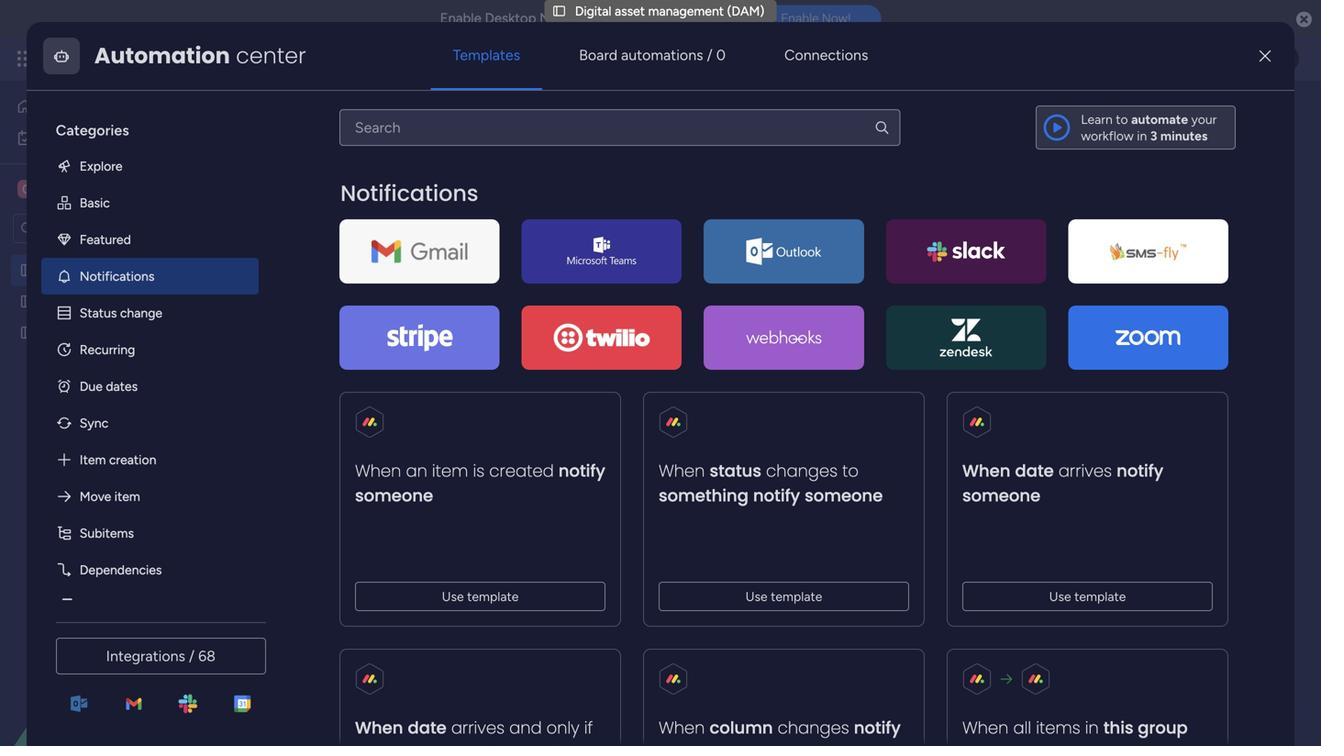Task type: locate. For each thing, give the bounding box(es) containing it.
asset right new
[[315, 221, 346, 237]]

creative for creative assets
[[42, 180, 99, 198]]

3 someone from the left
[[963, 484, 1041, 507]]

1 vertical spatial learn
[[281, 139, 313, 155]]

when for when all items in this group
[[963, 716, 1009, 740]]

1 horizontal spatial learn
[[1081, 111, 1113, 127]]

2 vertical spatial notifications
[[80, 268, 155, 284]]

1 vertical spatial workload
[[305, 285, 385, 308]]

12
[[369, 358, 378, 371]]

learn left more
[[281, 139, 313, 155]]

2 - from the left
[[490, 358, 494, 371]]

when all items in this group
[[963, 716, 1188, 740]]

workload
[[429, 172, 483, 188], [305, 285, 385, 308]]

enable inside button
[[781, 11, 819, 26]]

enable left now! at top right
[[781, 11, 819, 26]]

digital inside list box
[[43, 262, 80, 278]]

1 horizontal spatial date
[[1015, 459, 1054, 483]]

1 horizontal spatial use template button
[[659, 582, 909, 611]]

1 use template button from the left
[[355, 582, 606, 611]]

1 vertical spatial in
[[1085, 716, 1099, 740]]

value
[[524, 623, 556, 638]]

0 vertical spatial workload
[[429, 172, 483, 188]]

today button
[[575, 281, 626, 313]]

when for when column changes notify
[[659, 716, 705, 740]]

0 horizontal spatial arrives
[[451, 716, 505, 740]]

work for monday
[[148, 48, 181, 69]]

1 horizontal spatial someone
[[805, 484, 883, 507]]

2 vertical spatial /
[[189, 647, 195, 665]]

asset inside button
[[315, 221, 346, 237]]

notify
[[559, 459, 605, 483], [1117, 459, 1164, 483], [753, 484, 800, 507], [854, 716, 901, 740]]

2 public board image from the top
[[19, 293, 37, 310]]

- right 19
[[490, 358, 494, 371]]

1 public board image from the top
[[19, 262, 37, 279]]

automate
[[1132, 111, 1189, 127]]

list box
[[0, 251, 234, 596]]

move item option
[[41, 478, 259, 515]]

- for w7   12 - 18
[[381, 358, 385, 371]]

2 use template from the left
[[746, 589, 822, 604]]

basic
[[80, 195, 110, 210]]

table
[[337, 172, 367, 188]]

2 vertical spatial digital asset management (dam)
[[43, 262, 233, 278]]

creative down explore
[[42, 180, 99, 198]]

basic option
[[41, 184, 259, 221]]

1 use from the left
[[442, 589, 464, 604]]

integrations / 68 button
[[56, 638, 266, 675]]

use
[[442, 589, 464, 604], [746, 589, 768, 604], [1049, 589, 1072, 604]]

invite / 1
[[1200, 108, 1249, 123]]

package
[[410, 139, 458, 155]]

arrow down image
[[747, 218, 769, 240]]

use template
[[442, 589, 519, 604], [746, 589, 822, 604], [1049, 589, 1126, 604]]

changes right status
[[766, 459, 838, 483]]

1 - from the left
[[381, 358, 385, 371]]

0 vertical spatial to
[[1116, 111, 1129, 127]]

1 vertical spatial creative
[[43, 294, 92, 309]]

2 someone from the left
[[805, 484, 883, 507]]

0 vertical spatial in
[[1137, 128, 1148, 143]]

1 horizontal spatial template
[[771, 589, 822, 604]]

arrives for and
[[451, 716, 505, 740]]

1 use template from the left
[[442, 589, 519, 604]]

activity
[[1080, 108, 1124, 123]]

redesign
[[158, 325, 207, 340]]

digital asset management (dam) up templates
[[279, 95, 765, 136]]

2 horizontal spatial /
[[1236, 108, 1241, 123]]

2 enable from the left
[[781, 11, 819, 26]]

option
[[0, 254, 234, 257]]

0 vertical spatial public board image
[[19, 262, 37, 279]]

enable up templates button at top
[[440, 10, 482, 27]]

/ inside button
[[189, 647, 195, 665]]

someone inside when an item is created notify someone
[[355, 484, 433, 507]]

use for when an item is created
[[442, 589, 464, 604]]

template for when an item is created
[[467, 589, 519, 604]]

1 horizontal spatial notifications
[[340, 178, 478, 209]]

2 horizontal spatial use template
[[1049, 589, 1126, 604]]

integrations
[[106, 647, 185, 665]]

public board image for creative requests
[[19, 293, 37, 310]]

learn inside learn more about this package of templates here: https://youtu.be/9x6_kyyrn_e see more
[[281, 139, 313, 155]]

notifications up add
[[340, 178, 478, 209]]

0 horizontal spatial template
[[467, 589, 519, 604]]

your workflow in
[[1081, 111, 1217, 143]]

1 horizontal spatial this
[[1104, 716, 1134, 740]]

- right 12
[[381, 358, 385, 371]]

when inside when date arrives notify someone
[[963, 459, 1011, 483]]

public board image for digital asset management (dam)
[[19, 262, 37, 279]]

public board image
[[19, 324, 37, 341]]

someone for changes
[[805, 484, 883, 507]]

10
[[716, 358, 727, 371]]

in down learn to automate
[[1137, 128, 1148, 143]]

None search field
[[339, 109, 901, 146]]

2 horizontal spatial use
[[1049, 589, 1072, 604]]

asset up board automations / 0 button
[[615, 3, 645, 19]]

management up here:
[[463, 95, 664, 136]]

digital asset management (dam) down featured option
[[43, 262, 233, 278]]

person
[[626, 221, 665, 237]]

your
[[1192, 111, 1217, 127]]

1 vertical spatial item
[[115, 489, 140, 504]]

digital asset management (dam) up the automations
[[575, 3, 765, 19]]

/ left 0
[[707, 46, 713, 64]]

item
[[432, 459, 468, 483], [115, 489, 140, 504]]

changes for column
[[778, 716, 849, 740]]

2 vertical spatial (dam)
[[195, 262, 233, 278]]

2 template from the left
[[771, 589, 822, 604]]

add
[[426, 221, 449, 236]]

templates button
[[431, 33, 543, 77]]

to inside when status changes   to something notify someone
[[842, 459, 859, 483]]

filter button
[[682, 214, 769, 243]]

this inside learn more about this package of templates here: https://youtu.be/9x6_kyyrn_e see more
[[385, 139, 406, 155]]

0 horizontal spatial this
[[385, 139, 406, 155]]

(dam) left enable now!
[[727, 3, 765, 19]]

public board image
[[19, 262, 37, 279], [19, 293, 37, 310]]

workload down of
[[429, 172, 483, 188]]

2 horizontal spatial digital
[[575, 3, 612, 19]]

widget
[[453, 221, 493, 236]]

0 vertical spatial learn
[[1081, 111, 1113, 127]]

chart
[[822, 285, 870, 308]]

w8
[[459, 358, 475, 371]]

notifications up "requests"
[[80, 268, 155, 284]]

(dam) up redesign
[[195, 262, 233, 278]]

0 horizontal spatial /
[[189, 647, 195, 665]]

creative assets
[[42, 180, 145, 198]]

new asset
[[285, 221, 346, 237]]

25
[[497, 358, 508, 371]]

3 use template button from the left
[[963, 582, 1213, 611]]

dependencies option
[[41, 551, 259, 588]]

1 enable from the left
[[440, 10, 482, 27]]

move item
[[80, 489, 140, 504]]

0 horizontal spatial 3
[[619, 358, 625, 371]]

1 horizontal spatial arrives
[[1059, 459, 1112, 483]]

to
[[1116, 111, 1129, 127], [842, 459, 859, 483]]

1 horizontal spatial digital
[[279, 95, 371, 136]]

move
[[80, 489, 111, 504]]

0 vertical spatial notifications
[[540, 10, 620, 27]]

date inside when date arrives notify someone
[[1015, 459, 1054, 483]]

1 vertical spatial this
[[1104, 716, 1134, 740]]

/ left 1
[[1236, 108, 1241, 123]]

learn up workflow
[[1081, 111, 1113, 127]]

digital left on
[[575, 3, 612, 19]]

2 use template button from the left
[[659, 582, 909, 611]]

18
[[388, 358, 398, 371]]

automation center
[[94, 40, 306, 71]]

1 vertical spatial date
[[408, 716, 447, 740]]

0 horizontal spatial work
[[63, 130, 91, 145]]

digital
[[575, 3, 612, 19], [279, 95, 371, 136], [43, 262, 80, 278]]

2 use from the left
[[746, 589, 768, 604]]

(dam) up 'see'
[[672, 95, 765, 136]]

0 horizontal spatial enable
[[440, 10, 482, 27]]

1 vertical spatial digital asset management (dam)
[[279, 95, 765, 136]]

0 horizontal spatial learn
[[281, 139, 313, 155]]

4 right w10
[[700, 358, 707, 371]]

w8   19 - 25
[[459, 358, 508, 371]]

2 horizontal spatial someone
[[963, 484, 1041, 507]]

changes inside when status changes   to something notify someone
[[766, 459, 838, 483]]

0 horizontal spatial use template button
[[355, 582, 606, 611]]

1 vertical spatial /
[[1236, 108, 1241, 123]]

someone inside when status changes   to something notify someone
[[805, 484, 883, 507]]

0 vertical spatial /
[[707, 46, 713, 64]]

list box containing digital asset management (dam)
[[0, 251, 234, 596]]

item creation option
[[41, 441, 259, 478]]

in right items
[[1085, 716, 1099, 740]]

/ left 68
[[189, 647, 195, 665]]

sync option
[[41, 405, 259, 441]]

0 horizontal spatial notifications
[[80, 268, 155, 284]]

1 horizontal spatial 3
[[1151, 128, 1158, 143]]

2 horizontal spatial template
[[1075, 589, 1126, 604]]

Digital asset management (DAM) field
[[274, 95, 770, 136]]

0 vertical spatial work
[[148, 48, 181, 69]]

use template for when an item is created
[[442, 589, 519, 604]]

-
[[381, 358, 385, 371], [490, 358, 494, 371], [612, 358, 617, 371], [709, 358, 713, 371]]

team workload button
[[381, 165, 497, 195]]

0 vertical spatial date
[[1015, 459, 1054, 483]]

0 vertical spatial digital
[[575, 3, 612, 19]]

4 right 25
[[525, 351, 531, 364]]

- right 26
[[612, 358, 617, 371]]

automation
[[94, 40, 230, 71]]

1 vertical spatial public board image
[[19, 293, 37, 310]]

4 - from the left
[[709, 358, 713, 371]]

1 template from the left
[[467, 589, 519, 604]]

activity button
[[1072, 101, 1159, 130]]

0 horizontal spatial digital
[[43, 262, 80, 278]]

creative inside list box
[[43, 294, 92, 309]]

someone
[[355, 484, 433, 507], [805, 484, 883, 507], [963, 484, 1041, 507]]

recurring option
[[41, 331, 259, 368]]

0 horizontal spatial workload
[[305, 285, 385, 308]]

1 horizontal spatial in
[[1137, 128, 1148, 143]]

template
[[467, 589, 519, 604], [771, 589, 822, 604], [1075, 589, 1126, 604]]

date for when date arrives notify someone
[[1015, 459, 1054, 483]]

w9   feb 26 - 3
[[561, 358, 625, 371]]

when for when date arrives   and only if
[[355, 716, 403, 740]]

0 horizontal spatial date
[[408, 716, 447, 740]]

connections
[[785, 46, 869, 64]]

work right monday on the left top of the page
[[148, 48, 181, 69]]

use template button for when
[[659, 582, 909, 611]]

when inside when status changes   to something notify someone
[[659, 459, 705, 483]]

2 horizontal spatial use template button
[[963, 582, 1213, 611]]

0 horizontal spatial in
[[1085, 716, 1099, 740]]

0 vertical spatial arrives
[[1059, 459, 1112, 483]]

date for when date arrives   and only if
[[408, 716, 447, 740]]

arrives inside when date arrives notify someone
[[1059, 459, 1112, 483]]

john smith image
[[1270, 44, 1300, 73]]

1 vertical spatial changes
[[778, 716, 849, 740]]

0 horizontal spatial 4
[[525, 351, 531, 364]]

/ for integrations / 68
[[189, 647, 195, 665]]

3
[[1151, 128, 1158, 143], [619, 358, 625, 371]]

2 horizontal spatial notifications
[[540, 10, 620, 27]]

creative inside workspace selection element
[[42, 180, 99, 198]]

work right my
[[63, 130, 91, 145]]

item inside move item option
[[115, 489, 140, 504]]

workload up the february
[[305, 285, 385, 308]]

workspace image
[[17, 179, 36, 199]]

requests
[[95, 294, 145, 309]]

lottie animation image
[[0, 561, 234, 746]]

use template button for when an item is created
[[355, 582, 606, 611]]

search image
[[874, 119, 891, 136]]

due
[[80, 378, 103, 394]]

management left see plans icon
[[185, 48, 285, 69]]

no
[[503, 623, 521, 638]]

management
[[648, 3, 724, 19], [185, 48, 285, 69], [463, 95, 664, 136], [116, 262, 192, 278]]

digital up creative requests
[[43, 262, 80, 278]]

notifications option
[[41, 258, 259, 294]]

Workload field
[[300, 285, 390, 309]]

1 horizontal spatial workload
[[429, 172, 483, 188]]

3 down automate
[[1151, 128, 1158, 143]]

0 vertical spatial item
[[432, 459, 468, 483]]

arrives for notify
[[1059, 459, 1112, 483]]

1 vertical spatial work
[[63, 130, 91, 145]]

0 horizontal spatial use
[[442, 589, 464, 604]]

status
[[710, 459, 762, 483]]

this left group
[[1104, 716, 1134, 740]]

when inside when an item is created notify someone
[[355, 459, 401, 483]]

when for when date arrives notify someone
[[963, 459, 1011, 483]]

february 2024
[[331, 327, 418, 342]]

1 horizontal spatial use
[[746, 589, 768, 604]]

creative up website on the left of page
[[43, 294, 92, 309]]

main table
[[307, 172, 367, 188]]

0 horizontal spatial use template
[[442, 589, 519, 604]]

add widget
[[426, 221, 493, 236]]

of
[[461, 139, 473, 155]]

1 horizontal spatial item
[[432, 459, 468, 483]]

my
[[42, 130, 60, 145]]

item left 'is'
[[432, 459, 468, 483]]

Chart field
[[818, 285, 875, 309]]

explore
[[80, 158, 123, 174]]

3 right 26
[[619, 358, 625, 371]]

0 vertical spatial creative
[[42, 180, 99, 198]]

no value
[[503, 623, 556, 638]]

0 vertical spatial this
[[385, 139, 406, 155]]

desktop
[[485, 10, 536, 27]]

only
[[546, 716, 580, 740]]

2 vertical spatial digital
[[43, 262, 80, 278]]

- left 10
[[709, 358, 713, 371]]

enable for enable desktop notifications on this computer
[[440, 10, 482, 27]]

changes for status
[[766, 459, 838, 483]]

assets
[[103, 180, 145, 198]]

now!
[[822, 11, 851, 26]]

(dam)
[[727, 3, 765, 19], [672, 95, 765, 136], [195, 262, 233, 278]]

work inside option
[[63, 130, 91, 145]]

0 horizontal spatial to
[[842, 459, 859, 483]]

0 horizontal spatial item
[[115, 489, 140, 504]]

digital up more
[[279, 95, 371, 136]]

this right about
[[385, 139, 406, 155]]

item right move
[[115, 489, 140, 504]]

changes right column
[[778, 716, 849, 740]]

february
[[331, 327, 384, 342]]

1 horizontal spatial enable
[[781, 11, 819, 26]]

1 horizontal spatial use template
[[746, 589, 822, 604]]

0 horizontal spatial someone
[[355, 484, 433, 507]]

workspace selection element
[[17, 178, 148, 200]]

templates
[[453, 46, 520, 64]]

1 vertical spatial arrives
[[451, 716, 505, 740]]

notify inside when status changes   to something notify someone
[[753, 484, 800, 507]]

creation
[[109, 452, 156, 467]]

1 horizontal spatial work
[[148, 48, 181, 69]]

categories list box
[[41, 105, 273, 625]]

/
[[707, 46, 713, 64], [1236, 108, 1241, 123], [189, 647, 195, 665]]

0 vertical spatial changes
[[766, 459, 838, 483]]

notifications up board
[[540, 10, 620, 27]]

1 vertical spatial to
[[842, 459, 859, 483]]

management down featured option
[[116, 262, 192, 278]]

1 someone from the left
[[355, 484, 433, 507]]

website homepage redesign
[[43, 325, 207, 340]]

select product image
[[17, 50, 35, 68]]

battery
[[564, 681, 624, 705]]

1 horizontal spatial /
[[707, 46, 713, 64]]



Task type: describe. For each thing, give the bounding box(es) containing it.
categories
[[56, 121, 129, 139]]

when an item is created notify someone
[[355, 459, 605, 507]]

learn for learn more about this package of templates here: https://youtu.be/9x6_kyyrn_e see more
[[281, 139, 313, 155]]

0
[[717, 46, 726, 64]]

more
[[780, 138, 809, 154]]

in inside "your workflow in"
[[1137, 128, 1148, 143]]

notify inside when date arrives notify someone
[[1117, 459, 1164, 483]]

19
[[478, 358, 487, 371]]

2024
[[387, 327, 418, 342]]

see more link
[[753, 137, 811, 155]]

1 vertical spatial notifications
[[340, 178, 478, 209]]

- for w10   4 - 10
[[709, 358, 713, 371]]

notifications inside notifications option
[[80, 268, 155, 284]]

an
[[406, 459, 427, 483]]

when for when status changes   to something notify someone
[[659, 459, 705, 483]]

dates
[[106, 378, 138, 394]]

use template for when
[[746, 589, 822, 604]]

something
[[659, 484, 749, 507]]

items
[[1036, 716, 1081, 740]]

status change option
[[41, 294, 259, 331]]

lottie animation element
[[0, 561, 234, 746]]

asset up creative requests
[[83, 262, 113, 278]]

Numbers field
[[300, 681, 386, 705]]

board automations / 0
[[579, 46, 726, 64]]

when status changes   to something notify someone
[[659, 459, 883, 507]]

1 vertical spatial 3
[[619, 358, 625, 371]]

more dots image
[[740, 290, 753, 304]]

enable now! button
[[751, 5, 881, 32]]

see
[[755, 138, 777, 154]]

w10
[[678, 358, 698, 371]]

0 vertical spatial digital asset management (dam)
[[575, 3, 765, 19]]

person button
[[597, 214, 677, 243]]

and
[[509, 716, 542, 740]]

new asset button
[[278, 214, 353, 243]]

today
[[583, 289, 618, 305]]

workflow
[[1081, 128, 1134, 143]]

1 horizontal spatial to
[[1116, 111, 1129, 127]]

learn more about this package of templates here: https://youtu.be/9x6_kyyrn_e see more
[[281, 138, 809, 155]]

add to favorites image
[[810, 106, 828, 124]]

w9
[[561, 358, 577, 371]]

website
[[43, 325, 90, 340]]

feb
[[579, 358, 596, 371]]

/ for invite / 1
[[1236, 108, 1241, 123]]

management up the automations
[[648, 3, 724, 19]]

3 use template from the left
[[1049, 589, 1126, 604]]

Search for a column type search field
[[339, 109, 901, 146]]

numbers
[[305, 681, 382, 705]]

26
[[598, 358, 610, 371]]

enable now!
[[781, 11, 851, 26]]

workload inside team workload 'button'
[[429, 172, 483, 188]]

created
[[489, 459, 554, 483]]

enable for enable now!
[[781, 11, 819, 26]]

monday
[[82, 48, 145, 69]]

templates
[[476, 139, 534, 155]]

if
[[584, 716, 593, 740]]

center
[[236, 40, 306, 71]]

team workload
[[395, 172, 483, 188]]

dapulse close image
[[1297, 11, 1312, 29]]

w10   4 - 10
[[678, 358, 727, 371]]

filter
[[711, 221, 740, 237]]

3 - from the left
[[612, 358, 617, 371]]

my work link
[[11, 123, 223, 152]]

work for my
[[63, 130, 91, 145]]

c
[[22, 181, 31, 197]]

Search in workspace field
[[39, 218, 153, 239]]

3 minutes
[[1151, 128, 1208, 143]]

Battery field
[[559, 681, 629, 705]]

due dates option
[[41, 368, 259, 405]]

learn for learn to automate
[[1081, 111, 1113, 127]]

- for w8   19 - 25
[[490, 358, 494, 371]]

categories heading
[[41, 105, 259, 148]]

board automations / 0 button
[[557, 33, 748, 77]]

https://youtu.be/9x6_kyyrn_e
[[569, 139, 745, 155]]

when date arrives notify someone
[[963, 459, 1164, 507]]

creative for creative requests
[[43, 294, 92, 309]]

v2 search image
[[518, 218, 532, 239]]

add widget button
[[392, 214, 501, 243]]

1 vertical spatial digital
[[279, 95, 371, 136]]

column
[[710, 716, 773, 740]]

68
[[198, 647, 216, 665]]

someone inside when date arrives notify someone
[[963, 484, 1041, 507]]

w7   12 - 18
[[351, 358, 398, 371]]

item inside when an item is created notify someone
[[432, 459, 468, 483]]

about
[[349, 139, 382, 155]]

item
[[80, 452, 106, 467]]

my work option
[[11, 123, 223, 152]]

see plans image
[[304, 48, 321, 69]]

workload inside workload field
[[305, 285, 385, 308]]

3 template from the left
[[1075, 589, 1126, 604]]

Search field
[[532, 216, 587, 242]]

subitems option
[[41, 515, 259, 551]]

is
[[473, 459, 485, 483]]

when date arrives   and only if
[[355, 716, 593, 740]]

template for when
[[771, 589, 822, 604]]

use for when
[[746, 589, 768, 604]]

unassigned
[[349, 324, 416, 340]]

creative requests
[[43, 294, 145, 309]]

3 use from the left
[[1049, 589, 1072, 604]]

digital asset management (dam) inside list box
[[43, 262, 233, 278]]

0 vertical spatial (dam)
[[727, 3, 765, 19]]

asset up package
[[378, 95, 456, 136]]

0 vertical spatial 3
[[1151, 128, 1158, 143]]

learn to automate
[[1081, 111, 1189, 127]]

due dates
[[80, 378, 138, 394]]

notify inside when an item is created notify someone
[[559, 459, 605, 483]]

1 horizontal spatial 4
[[700, 358, 707, 371]]

1
[[1244, 108, 1249, 123]]

when for when an item is created notify someone
[[355, 459, 401, 483]]

on
[[623, 10, 642, 27]]

status
[[80, 305, 117, 321]]

angle down image
[[362, 222, 371, 236]]

explore option
[[41, 148, 259, 184]]

featured
[[80, 232, 131, 247]]

team
[[395, 172, 426, 188]]

status change
[[80, 305, 163, 321]]

show board description image
[[778, 106, 800, 125]]

invite / 1 button
[[1166, 101, 1257, 130]]

someone for item
[[355, 484, 433, 507]]

when column changes notify
[[659, 716, 901, 740]]

group
[[1138, 716, 1188, 740]]

minutes
[[1161, 128, 1208, 143]]

subitems
[[80, 525, 134, 541]]

sync
[[80, 415, 108, 431]]

1 vertical spatial (dam)
[[672, 95, 765, 136]]

dependencies
[[80, 562, 162, 578]]

featured option
[[41, 221, 259, 258]]

recurring
[[80, 342, 135, 357]]

monday work management
[[82, 48, 285, 69]]



Task type: vqa. For each thing, say whether or not it's contained in the screenshot.
"Workload" "FIELD"
yes



